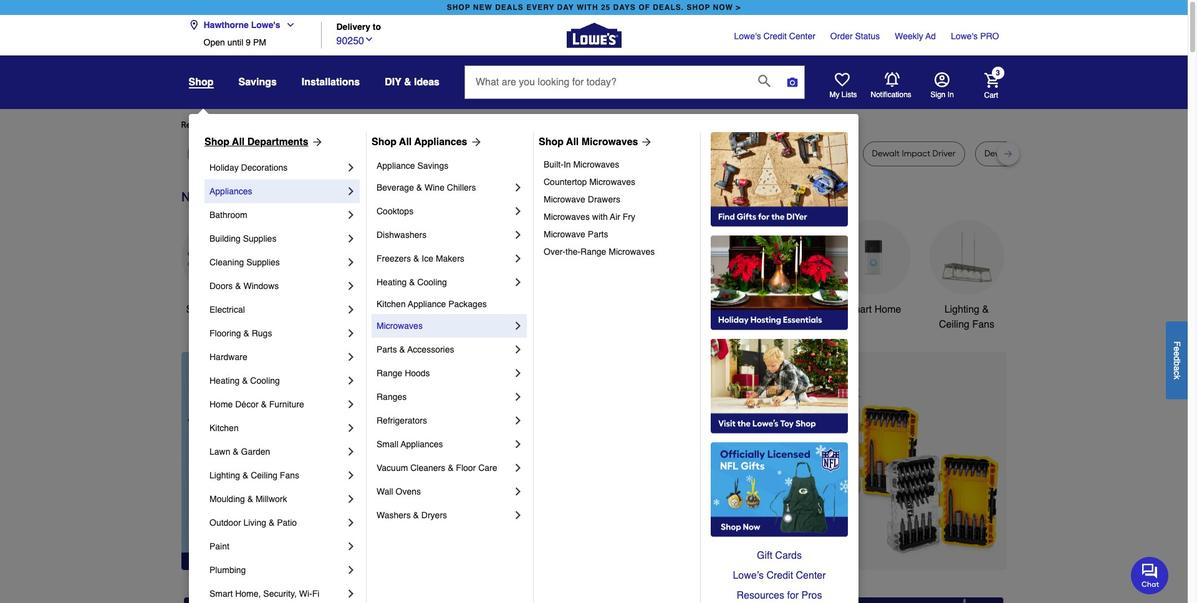 Task type: describe. For each thing, give the bounding box(es) containing it.
smart for smart home, security, wi-fi
[[210, 590, 233, 600]]

2 bit from the left
[[444, 148, 454, 159]]

dewalt for dewalt tool
[[253, 148, 281, 159]]

arrow left image
[[413, 462, 426, 474]]

f e e d b a c k
[[1173, 342, 1183, 380]]

credit for lowe's
[[764, 31, 787, 41]]

9
[[246, 37, 251, 47]]

0 vertical spatial heating
[[377, 278, 407, 288]]

chevron right image for kitchen
[[345, 422, 358, 435]]

arrow right image for shop all appliances
[[468, 136, 483, 148]]

tools link
[[368, 220, 443, 318]]

1 horizontal spatial ceiling
[[940, 319, 970, 331]]

lowe's home improvement lists image
[[835, 72, 850, 87]]

gift cards
[[757, 551, 802, 562]]

lawn & garden link
[[210, 440, 345, 464]]

visit the lowe's toy shop. image
[[711, 339, 849, 434]]

chevron right image for range hoods
[[512, 367, 525, 380]]

smart home, security, wi-fi
[[210, 590, 320, 600]]

beverage & wine chillers
[[377, 183, 476, 193]]

gift
[[757, 551, 773, 562]]

driver for impact driver bit
[[528, 148, 551, 159]]

1 horizontal spatial bathroom link
[[743, 220, 818, 318]]

& for lawn & garden link
[[233, 447, 239, 457]]

holiday decorations
[[210, 163, 288, 173]]

day
[[557, 3, 574, 12]]

chevron right image for cooktops
[[512, 205, 525, 218]]

heating & cooling for bottommost "heating & cooling" link
[[210, 376, 280, 386]]

0 vertical spatial home
[[875, 304, 902, 316]]

0 vertical spatial parts
[[588, 230, 609, 240]]

all for departments
[[232, 137, 245, 148]]

notifications
[[871, 90, 912, 99]]

lowe's pro link
[[952, 30, 1000, 42]]

order status link
[[831, 30, 880, 42]]

c
[[1173, 371, 1183, 376]]

garden
[[241, 447, 270, 457]]

chevron right image for electrical
[[345, 304, 358, 316]]

find gifts for the diyer. image
[[711, 132, 849, 227]]

2 drill from the left
[[592, 148, 607, 159]]

shop all departments
[[205, 137, 309, 148]]

tools inside outdoor tools & equipment
[[690, 304, 713, 316]]

countertop microwaves
[[544, 177, 636, 187]]

decorations for christmas
[[473, 319, 526, 331]]

washers & dryers
[[377, 511, 447, 521]]

weekly ad
[[895, 31, 937, 41]]

2 vertical spatial appliances
[[401, 440, 443, 450]]

chevron right image for heating & cooling
[[345, 375, 358, 387]]

0 vertical spatial chevron down image
[[281, 20, 296, 30]]

90250
[[337, 35, 364, 47]]

0 horizontal spatial range
[[377, 369, 403, 379]]

ideas
[[414, 77, 440, 88]]

searches
[[243, 120, 280, 130]]

& inside outdoor tools & equipment
[[716, 304, 722, 316]]

with
[[577, 3, 599, 12]]

outdoor living & patio link
[[210, 512, 345, 535]]

deals
[[495, 3, 524, 12]]

cleaning supplies
[[210, 258, 280, 268]]

electrical
[[210, 305, 245, 315]]

smart home link
[[836, 220, 911, 318]]

driver for impact driver
[[821, 148, 844, 159]]

all for appliances
[[399, 137, 412, 148]]

chevron right image for plumbing
[[345, 565, 358, 577]]

& for the top "heating & cooling" link
[[409, 278, 415, 288]]

microwaves down microwave parts link at the top
[[609, 247, 655, 257]]

dewalt for dewalt drill
[[717, 148, 744, 159]]

outdoor for outdoor living & patio
[[210, 518, 241, 528]]

lawn
[[210, 447, 231, 457]]

center for lowe's credit center
[[790, 31, 816, 41]]

lowe's inside button
[[251, 20, 281, 30]]

& for diy & ideas button
[[404, 77, 412, 88]]

shop for shop all departments
[[205, 137, 230, 148]]

shop new deals every day with 25 days of deals. shop now > link
[[445, 0, 744, 15]]

chevron right image for outdoor living & patio
[[345, 517, 358, 530]]

f
[[1173, 342, 1183, 347]]

center for lowe's credit center
[[796, 571, 826, 582]]

smart for smart home
[[846, 304, 872, 316]]

outdoor tools & equipment
[[651, 304, 722, 331]]

doors & windows link
[[210, 275, 345, 298]]

cleaning supplies link
[[210, 251, 345, 275]]

ranges link
[[377, 386, 512, 409]]

lowe's credit center
[[735, 31, 816, 41]]

& for bottommost "heating & cooling" link
[[242, 376, 248, 386]]

bit for impact driver bit
[[553, 148, 563, 159]]

deals
[[226, 304, 251, 316]]

chevron down image inside 90250 button
[[364, 34, 374, 44]]

home décor & furniture link
[[210, 393, 345, 417]]

in for sign
[[948, 90, 955, 99]]

1 vertical spatial lighting & ceiling fans link
[[210, 464, 345, 488]]

0 horizontal spatial bathroom
[[210, 210, 248, 220]]

dewalt for dewalt bit set
[[414, 148, 441, 159]]

1 vertical spatial savings
[[418, 161, 449, 171]]

1 vertical spatial ceiling
[[251, 471, 278, 481]]

to
[[373, 22, 381, 32]]

you for more suggestions for you
[[406, 120, 420, 130]]

dewalt for dewalt
[[197, 148, 225, 159]]

1 horizontal spatial lighting & ceiling fans link
[[930, 220, 1005, 333]]

open
[[204, 37, 225, 47]]

1 vertical spatial heating & cooling link
[[210, 369, 345, 393]]

kitchen for kitchen appliance packages
[[377, 299, 406, 309]]

refrigerators
[[377, 416, 427, 426]]

chevron right image for holiday decorations
[[345, 162, 358, 174]]

installations button
[[302, 71, 360, 94]]

order
[[831, 31, 853, 41]]

1 vertical spatial cooling
[[250, 376, 280, 386]]

appliance savings
[[377, 161, 449, 171]]

heating & cooling for the top "heating & cooling" link
[[377, 278, 447, 288]]

1 horizontal spatial bathroom
[[759, 304, 802, 316]]

chevron right image for moulding & millwork
[[345, 494, 358, 506]]

0 vertical spatial range
[[581, 247, 607, 257]]

3 set from the left
[[1044, 148, 1057, 159]]

shop for shop
[[189, 77, 214, 88]]

for for searches
[[282, 120, 293, 130]]

chevron right image for beverage & wine chillers
[[512, 182, 525, 194]]

doors & windows
[[210, 281, 279, 291]]

1 shop from the left
[[447, 3, 471, 12]]

chevron right image for hardware
[[345, 351, 358, 364]]

you for recommended searches for you
[[295, 120, 309, 130]]

shop these last-minute gifts. $99 or less. quantities are limited and won't last. image
[[181, 352, 383, 571]]

shop for shop all deals
[[186, 304, 210, 316]]

rugs
[[252, 329, 272, 339]]

cooktops
[[377, 207, 414, 216]]

shop all departments link
[[205, 135, 324, 150]]

lowe's home improvement logo image
[[567, 8, 622, 63]]

home décor & furniture
[[210, 400, 304, 410]]

moulding
[[210, 495, 245, 505]]

windows
[[244, 281, 279, 291]]

>
[[736, 3, 741, 12]]

drill for dewalt drill bit set
[[1015, 148, 1030, 159]]

chevron right image for paint
[[345, 541, 358, 553]]

small appliances link
[[377, 433, 512, 457]]

Search Query text field
[[465, 66, 749, 99]]

washers
[[377, 511, 411, 521]]

pm
[[253, 37, 266, 47]]

countertop
[[544, 177, 587, 187]]

1 tools from the left
[[394, 304, 418, 316]]

suggestions
[[342, 120, 391, 130]]

over-the-range microwaves
[[544, 247, 655, 257]]

chat invite button image
[[1132, 557, 1170, 595]]

over-
[[544, 247, 566, 257]]

microwaves up countertop microwaves
[[574, 160, 620, 170]]

microwaves inside 'link'
[[377, 321, 423, 331]]

small
[[377, 440, 399, 450]]

1 e from the top
[[1173, 347, 1183, 352]]

shop all microwaves link
[[539, 135, 654, 150]]

impact for impact driver bit
[[497, 148, 526, 159]]

lists
[[842, 90, 858, 99]]

outdoor tools & equipment link
[[649, 220, 724, 333]]

chevron right image for appliances
[[345, 185, 358, 198]]

hardware link
[[210, 346, 345, 369]]

air
[[610, 212, 621, 222]]

0 vertical spatial appliance
[[377, 161, 415, 171]]

lawn & garden
[[210, 447, 270, 457]]

1 horizontal spatial fans
[[973, 319, 995, 331]]

microwave for microwave parts
[[544, 230, 586, 240]]

until
[[227, 37, 244, 47]]

chevron right image for bathroom
[[345, 209, 358, 221]]

beverage
[[377, 183, 414, 193]]

chevron right image for small appliances
[[512, 439, 525, 451]]

wall ovens link
[[377, 480, 512, 504]]

flooring
[[210, 329, 241, 339]]

0 horizontal spatial home
[[210, 400, 233, 410]]

kitchen link
[[210, 417, 345, 440]]

& for beverage & wine chillers link
[[417, 183, 422, 193]]

0 vertical spatial appliances
[[415, 137, 468, 148]]

kitchen appliance packages link
[[377, 294, 525, 314]]

chevron right image for freezers & ice makers
[[512, 253, 525, 265]]

dewalt bit set
[[414, 148, 469, 159]]

& for moulding & millwork link
[[248, 495, 253, 505]]

& for parts & accessories link
[[400, 345, 405, 355]]

up to 30 percent off select grills and accessories. image
[[744, 598, 1005, 604]]

dewalt for dewalt impact driver
[[873, 148, 900, 159]]

moulding & millwork link
[[210, 488, 345, 512]]

dishwashers
[[377, 230, 427, 240]]

chevron right image for parts & accessories
[[512, 344, 525, 356]]

microwaves up drill bit set
[[582, 137, 639, 148]]

cooktops link
[[377, 200, 512, 223]]

outdoor for outdoor tools & equipment
[[651, 304, 687, 316]]

dewalt for dewalt drill bit set
[[985, 148, 1013, 159]]

over-the-range microwaves link
[[544, 243, 692, 261]]

supplies for building supplies
[[243, 234, 277, 244]]

electrical link
[[210, 298, 345, 322]]

4 bit from the left
[[609, 148, 619, 159]]

kitchen appliance packages
[[377, 299, 487, 309]]

2 horizontal spatial for
[[788, 591, 799, 602]]

0 horizontal spatial heating
[[210, 376, 240, 386]]

impact driver bit
[[497, 148, 563, 159]]

patio
[[277, 518, 297, 528]]

countertop microwaves link
[[544, 173, 692, 191]]



Task type: vqa. For each thing, say whether or not it's contained in the screenshot.
"Add to Cart" Button to the middle
no



Task type: locate. For each thing, give the bounding box(es) containing it.
chevron right image for lighting & ceiling fans
[[345, 470, 358, 482]]

shop for shop all appliances
[[372, 137, 397, 148]]

4 drill from the left
[[1015, 148, 1030, 159]]

driver down the my
[[821, 148, 844, 159]]

parts
[[588, 230, 609, 240], [377, 345, 397, 355]]

shop all deals link
[[181, 220, 256, 318]]

0 horizontal spatial in
[[564, 160, 571, 170]]

0 horizontal spatial shop
[[447, 3, 471, 12]]

1 dewalt from the left
[[197, 148, 225, 159]]

chevron right image for lawn & garden
[[345, 446, 358, 459]]

1 vertical spatial appliance
[[408, 299, 446, 309]]

impact for impact driver
[[790, 148, 818, 159]]

& for the freezers & ice makers link on the left top of the page
[[414, 254, 420, 264]]

0 vertical spatial heating & cooling
[[377, 278, 447, 288]]

bit for dewalt drill bit set
[[1032, 148, 1042, 159]]

1 horizontal spatial heating
[[377, 278, 407, 288]]

0 horizontal spatial savings
[[239, 77, 277, 88]]

tools
[[394, 304, 418, 316], [690, 304, 713, 316]]

packages
[[449, 299, 487, 309]]

microwave inside microwave drawers "link"
[[544, 195, 586, 205]]

refrigerators link
[[377, 409, 512, 433]]

chevron right image for smart home, security, wi-fi
[[345, 588, 358, 601]]

lowe's left pro
[[952, 31, 978, 41]]

christmas decorations link
[[462, 220, 537, 333]]

resources for pros link
[[711, 586, 849, 604]]

chevron right image for heating & cooling
[[512, 276, 525, 289]]

shop down recommended
[[205, 137, 230, 148]]

shop left electrical at the left of the page
[[186, 304, 210, 316]]

0 vertical spatial cooling
[[418, 278, 447, 288]]

dewalt drill bit set
[[985, 148, 1057, 159]]

microwave down countertop
[[544, 195, 586, 205]]

all down 'recommended searches for you'
[[232, 137, 245, 148]]

drill for dewalt drill
[[746, 148, 761, 159]]

3 shop from the left
[[539, 137, 564, 148]]

wi-
[[299, 590, 312, 600]]

shop
[[447, 3, 471, 12], [687, 3, 711, 12]]

in right sign
[[948, 90, 955, 99]]

0 horizontal spatial lighting
[[210, 471, 240, 481]]

open until 9 pm
[[204, 37, 266, 47]]

3 driver from the left
[[933, 148, 956, 159]]

lowe's credit center link
[[735, 30, 816, 42]]

flooring & rugs link
[[210, 322, 345, 346]]

1 horizontal spatial shop
[[687, 3, 711, 12]]

0 vertical spatial center
[[790, 31, 816, 41]]

range down microwave parts in the top of the page
[[581, 247, 607, 257]]

my lists link
[[830, 72, 858, 100]]

appliances up arrow left icon
[[401, 440, 443, 450]]

chevron right image for refrigerators
[[512, 415, 525, 427]]

kitchen down the freezers
[[377, 299, 406, 309]]

appliances
[[415, 137, 468, 148], [210, 187, 252, 197], [401, 440, 443, 450]]

25
[[601, 3, 611, 12]]

christmas decorations
[[473, 304, 526, 331]]

microwave for microwave drawers
[[544, 195, 586, 205]]

1 vertical spatial lighting & ceiling fans
[[210, 471, 299, 481]]

ovens
[[396, 487, 421, 497]]

chevron right image for dishwashers
[[512, 229, 525, 241]]

decorations down dewalt tool
[[241, 163, 288, 173]]

shop down more suggestions for you link at the left top of page
[[372, 137, 397, 148]]

2 tools from the left
[[690, 304, 713, 316]]

1 horizontal spatial parts
[[588, 230, 609, 240]]

now
[[714, 3, 734, 12]]

order status
[[831, 31, 880, 41]]

cooling up home décor & furniture
[[250, 376, 280, 386]]

up to 50 percent off select tools and accessories. image
[[403, 352, 1007, 571]]

of
[[639, 3, 651, 12]]

1 vertical spatial appliances
[[210, 187, 252, 197]]

sign in
[[931, 90, 955, 99]]

1 horizontal spatial savings
[[418, 161, 449, 171]]

savings down pm
[[239, 77, 277, 88]]

microwave up the-
[[544, 230, 586, 240]]

1 vertical spatial parts
[[377, 345, 397, 355]]

0 horizontal spatial lighting & ceiling fans link
[[210, 464, 345, 488]]

drill for dewalt drill bit
[[358, 148, 373, 159]]

7 dewalt from the left
[[985, 148, 1013, 159]]

1 vertical spatial home
[[210, 400, 233, 410]]

ad
[[926, 31, 937, 41]]

kitchen
[[377, 299, 406, 309], [210, 424, 239, 434]]

heating & cooling up décor
[[210, 376, 280, 386]]

arrow right image inside the shop all appliances link
[[468, 136, 483, 148]]

dewalt drill bit
[[328, 148, 385, 159]]

you left more
[[295, 120, 309, 130]]

decorations down christmas
[[473, 319, 526, 331]]

all
[[232, 137, 245, 148], [399, 137, 412, 148], [567, 137, 579, 148], [212, 304, 223, 316]]

get up to 2 free select tools or batteries when you buy 1 with select purchases. image
[[184, 598, 444, 604]]

0 vertical spatial credit
[[764, 31, 787, 41]]

1 vertical spatial outdoor
[[210, 518, 241, 528]]

heating & cooling
[[377, 278, 447, 288], [210, 376, 280, 386]]

décor
[[235, 400, 259, 410]]

supplies for cleaning supplies
[[247, 258, 280, 268]]

1 horizontal spatial home
[[875, 304, 902, 316]]

1 vertical spatial bathroom
[[759, 304, 802, 316]]

diy
[[385, 77, 402, 88]]

tools up parts & accessories
[[394, 304, 418, 316]]

appliances down holiday
[[210, 187, 252, 197]]

new deals every day during 25 days of deals image
[[181, 187, 1007, 207]]

0 vertical spatial bathroom
[[210, 210, 248, 220]]

90250 button
[[337, 32, 374, 48]]

chevron right image for flooring & rugs
[[345, 328, 358, 340]]

1 bit from the left
[[375, 148, 385, 159]]

0 vertical spatial lighting
[[945, 304, 980, 316]]

2 e from the top
[[1173, 352, 1183, 357]]

chevron right image
[[345, 162, 358, 174], [512, 182, 525, 194], [345, 185, 358, 198], [512, 205, 525, 218], [512, 229, 525, 241], [345, 233, 358, 245], [512, 253, 525, 265], [345, 280, 358, 293], [512, 320, 525, 333], [512, 367, 525, 380], [345, 375, 358, 387], [512, 391, 525, 404], [345, 422, 358, 435], [512, 462, 525, 475], [512, 486, 525, 499], [345, 494, 358, 506], [345, 565, 358, 577]]

decorations for holiday
[[241, 163, 288, 173]]

decorations
[[241, 163, 288, 173], [473, 319, 526, 331]]

shop up built-
[[539, 137, 564, 148]]

heating & cooling down freezers & ice makers
[[377, 278, 447, 288]]

driver down sign in
[[933, 148, 956, 159]]

1 drill from the left
[[358, 148, 373, 159]]

living
[[244, 518, 266, 528]]

parts up range hoods
[[377, 345, 397, 355]]

bathroom link
[[210, 203, 345, 227], [743, 220, 818, 318]]

set for dewalt bit set
[[456, 148, 469, 159]]

wine
[[425, 183, 445, 193]]

delivery to
[[337, 22, 381, 32]]

appliances link
[[210, 180, 345, 203]]

fi
[[312, 590, 320, 600]]

microwaves down the built-in microwaves link
[[590, 177, 636, 187]]

lowe's up pm
[[251, 20, 281, 30]]

location image
[[189, 20, 199, 30]]

1 vertical spatial credit
[[767, 571, 794, 582]]

1 horizontal spatial lighting & ceiling fans
[[940, 304, 995, 331]]

1 vertical spatial center
[[796, 571, 826, 582]]

scroll to item #4 image
[[734, 548, 764, 553]]

lighting & ceiling fans
[[940, 304, 995, 331], [210, 471, 299, 481]]

1 vertical spatial microwave
[[544, 230, 586, 240]]

2 microwave from the top
[[544, 230, 586, 240]]

0 vertical spatial heating & cooling link
[[377, 271, 512, 294]]

weekly
[[895, 31, 924, 41]]

1 horizontal spatial heating & cooling
[[377, 278, 447, 288]]

fans
[[973, 319, 995, 331], [280, 471, 299, 481]]

1 shop from the left
[[205, 137, 230, 148]]

1 horizontal spatial for
[[393, 120, 404, 130]]

credit inside lowe's credit center link
[[767, 571, 794, 582]]

dewalt
[[197, 148, 225, 159], [253, 148, 281, 159], [328, 148, 356, 159], [414, 148, 441, 159], [717, 148, 744, 159], [873, 148, 900, 159], [985, 148, 1013, 159]]

5 bit from the left
[[1032, 148, 1042, 159]]

1 horizontal spatial you
[[406, 120, 420, 130]]

arrow right image inside shop all microwaves link
[[639, 136, 654, 148]]

chevron right image for cleaning supplies
[[345, 256, 358, 269]]

2 horizontal spatial shop
[[539, 137, 564, 148]]

credit up resources for pros link
[[767, 571, 794, 582]]

1 vertical spatial in
[[564, 160, 571, 170]]

up to 35 percent off select small appliances. image
[[464, 598, 724, 604]]

outdoor up equipment
[[651, 304, 687, 316]]

0 horizontal spatial heating & cooling link
[[210, 369, 345, 393]]

2 you from the left
[[406, 120, 420, 130]]

microwaves link
[[377, 314, 512, 338]]

you inside more suggestions for you link
[[406, 120, 420, 130]]

0 horizontal spatial for
[[282, 120, 293, 130]]

sign in button
[[931, 72, 955, 100]]

cards
[[776, 551, 802, 562]]

shop down the open
[[189, 77, 214, 88]]

0 horizontal spatial tools
[[394, 304, 418, 316]]

3 dewalt from the left
[[328, 148, 356, 159]]

2 horizontal spatial lowe's
[[952, 31, 978, 41]]

hoods
[[405, 369, 430, 379]]

1 vertical spatial smart
[[210, 590, 233, 600]]

dewalt for dewalt drill bit
[[328, 148, 356, 159]]

microwave parts
[[544, 230, 611, 240]]

a
[[1173, 366, 1183, 371]]

chevron right image for wall ovens
[[512, 486, 525, 499]]

1 horizontal spatial range
[[581, 247, 607, 257]]

outdoor living & patio
[[210, 518, 297, 528]]

gift cards link
[[711, 547, 849, 567]]

2 shop from the left
[[372, 137, 397, 148]]

all up appliance savings
[[399, 137, 412, 148]]

recommended searches for you heading
[[181, 119, 1007, 132]]

1 impact from the left
[[497, 148, 526, 159]]

0 vertical spatial in
[[948, 90, 955, 99]]

hawthorne
[[204, 20, 249, 30]]

1 horizontal spatial heating & cooling link
[[377, 271, 512, 294]]

chevron right image for doors & windows
[[345, 280, 358, 293]]

shop left new at top
[[447, 3, 471, 12]]

bit
[[375, 148, 385, 159], [444, 148, 454, 159], [553, 148, 563, 159], [609, 148, 619, 159], [1032, 148, 1042, 159]]

chevron right image for vacuum cleaners & floor care
[[512, 462, 525, 475]]

1 horizontal spatial lowe's
[[735, 31, 762, 41]]

2 horizontal spatial impact
[[902, 148, 931, 159]]

lowe's for lowe's pro
[[952, 31, 978, 41]]

appliances up the "dewalt bit set"
[[415, 137, 468, 148]]

more suggestions for you
[[319, 120, 420, 130]]

microwaves up microwave parts in the top of the page
[[544, 212, 590, 222]]

0 vertical spatial supplies
[[243, 234, 277, 244]]

1 vertical spatial range
[[377, 369, 403, 379]]

0 vertical spatial kitchen
[[377, 299, 406, 309]]

2 impact from the left
[[790, 148, 818, 159]]

2 driver from the left
[[821, 148, 844, 159]]

all for deals
[[212, 304, 223, 316]]

you up shop all appliances
[[406, 120, 420, 130]]

0 horizontal spatial shop
[[205, 137, 230, 148]]

0 vertical spatial shop
[[189, 77, 214, 88]]

shop left now
[[687, 3, 711, 12]]

0 vertical spatial savings
[[239, 77, 277, 88]]

1 you from the left
[[295, 120, 309, 130]]

0 horizontal spatial driver
[[528, 148, 551, 159]]

weekly ad link
[[895, 30, 937, 42]]

1 vertical spatial kitchen
[[210, 424, 239, 434]]

lighting & ceiling fans link
[[930, 220, 1005, 333], [210, 464, 345, 488]]

bathroom
[[210, 210, 248, 220], [759, 304, 802, 316]]

e up b
[[1173, 352, 1183, 357]]

0 horizontal spatial decorations
[[241, 163, 288, 173]]

credit up search "icon" at the right top
[[764, 31, 787, 41]]

1 horizontal spatial driver
[[821, 148, 844, 159]]

0 horizontal spatial chevron down image
[[281, 20, 296, 30]]

dishwashers link
[[377, 223, 512, 247]]

chevron right image for home décor & furniture
[[345, 399, 358, 411]]

0 vertical spatial outdoor
[[651, 304, 687, 316]]

1 horizontal spatial cooling
[[418, 278, 447, 288]]

bit for dewalt drill bit
[[375, 148, 385, 159]]

0 horizontal spatial lowe's
[[251, 20, 281, 30]]

1 vertical spatial supplies
[[247, 258, 280, 268]]

5 dewalt from the left
[[717, 148, 744, 159]]

installations
[[302, 77, 360, 88]]

for up shop all appliances
[[393, 120, 404, 130]]

heating down hardware
[[210, 376, 240, 386]]

0 vertical spatial smart
[[846, 304, 872, 316]]

arrow right image inside shop all departments link
[[309, 136, 324, 148]]

shop all appliances link
[[372, 135, 483, 150]]

in up countertop
[[564, 160, 571, 170]]

microwaves up parts & accessories
[[377, 321, 423, 331]]

& for flooring & rugs link
[[244, 329, 249, 339]]

lowe's home improvement account image
[[935, 72, 950, 87]]

0 horizontal spatial impact
[[497, 148, 526, 159]]

chevron right image for building supplies
[[345, 233, 358, 245]]

dewalt tool
[[253, 148, 299, 159]]

arrow right image for shop all departments
[[309, 136, 324, 148]]

None search field
[[465, 66, 805, 111]]

all left deals
[[212, 304, 223, 316]]

outdoor down moulding
[[210, 518, 241, 528]]

in for built-
[[564, 160, 571, 170]]

lowe's for lowe's credit center
[[735, 31, 762, 41]]

parts & accessories link
[[377, 338, 512, 362]]

& for doors & windows link
[[235, 281, 241, 291]]

3 bit from the left
[[553, 148, 563, 159]]

1 vertical spatial heating & cooling
[[210, 376, 280, 386]]

parts up over-the-range microwaves
[[588, 230, 609, 240]]

0 vertical spatial lighting & ceiling fans
[[940, 304, 995, 331]]

3 impact from the left
[[902, 148, 931, 159]]

cooling up kitchen appliance packages
[[418, 278, 447, 288]]

outdoor inside outdoor tools & equipment
[[651, 304, 687, 316]]

credit inside lowe's credit center link
[[764, 31, 787, 41]]

& for the bottom 'lighting & ceiling fans' link
[[243, 471, 248, 481]]

0 horizontal spatial smart
[[210, 590, 233, 600]]

supplies up cleaning supplies
[[243, 234, 277, 244]]

arrow right image for shop all microwaves
[[639, 136, 654, 148]]

1 microwave from the top
[[544, 195, 586, 205]]

ranges
[[377, 392, 407, 402]]

2 horizontal spatial set
[[1044, 148, 1057, 159]]

& for 'washers & dryers' link
[[413, 511, 419, 521]]

appliance up microwaves 'link'
[[408, 299, 446, 309]]

all up built-in microwaves
[[567, 137, 579, 148]]

parts & accessories
[[377, 345, 455, 355]]

center left order
[[790, 31, 816, 41]]

1 horizontal spatial chevron down image
[[364, 34, 374, 44]]

dewalt impact driver
[[873, 148, 956, 159]]

supplies up the windows
[[247, 258, 280, 268]]

appliance savings link
[[377, 156, 525, 176]]

camera image
[[787, 76, 799, 89]]

lowe's home improvement cart image
[[985, 73, 1000, 88]]

1 vertical spatial lighting
[[210, 471, 240, 481]]

2 shop from the left
[[687, 3, 711, 12]]

1 horizontal spatial impact
[[790, 148, 818, 159]]

chevron right image for washers & dryers
[[512, 510, 525, 522]]

e up d
[[1173, 347, 1183, 352]]

doors
[[210, 281, 233, 291]]

home,
[[235, 590, 261, 600]]

credit for lowe's
[[767, 571, 794, 582]]

0 horizontal spatial outdoor
[[210, 518, 241, 528]]

hardware
[[210, 353, 248, 362]]

0 vertical spatial fans
[[973, 319, 995, 331]]

wall
[[377, 487, 394, 497]]

0 horizontal spatial fans
[[280, 471, 299, 481]]

1 horizontal spatial outdoor
[[651, 304, 687, 316]]

pros
[[802, 591, 823, 602]]

range up ranges
[[377, 369, 403, 379]]

center up pros
[[796, 571, 826, 582]]

0 horizontal spatial ceiling
[[251, 471, 278, 481]]

0 horizontal spatial parts
[[377, 345, 397, 355]]

scroll to item #5 image
[[764, 548, 794, 553]]

officially licensed n f l gifts. shop now. image
[[711, 443, 849, 538]]

& inside button
[[404, 77, 412, 88]]

lowe's home improvement notification center image
[[885, 72, 900, 87]]

1 vertical spatial decorations
[[473, 319, 526, 331]]

lowe's down the '>'
[[735, 31, 762, 41]]

microwaves with air fry
[[544, 212, 636, 222]]

1 horizontal spatial in
[[948, 90, 955, 99]]

scroll to item #3 element
[[701, 547, 734, 555]]

kitchen up lawn
[[210, 424, 239, 434]]

arrow right image
[[309, 136, 324, 148], [468, 136, 483, 148], [639, 136, 654, 148], [984, 462, 997, 474]]

shop for shop all microwaves
[[539, 137, 564, 148]]

beverage & wine chillers link
[[377, 176, 512, 200]]

millwork
[[256, 495, 287, 505]]

holiday hosting essentials. image
[[711, 236, 849, 331]]

heating & cooling link
[[377, 271, 512, 294], [210, 369, 345, 393]]

0 horizontal spatial lighting & ceiling fans
[[210, 471, 299, 481]]

1 vertical spatial shop
[[186, 304, 210, 316]]

microwave inside microwave parts link
[[544, 230, 586, 240]]

supplies
[[243, 234, 277, 244], [247, 258, 280, 268]]

chevron down image
[[281, 20, 296, 30], [364, 34, 374, 44]]

0 horizontal spatial you
[[295, 120, 309, 130]]

for left pros
[[788, 591, 799, 602]]

smart
[[846, 304, 872, 316], [210, 590, 233, 600]]

lowe's
[[251, 20, 281, 30], [735, 31, 762, 41], [952, 31, 978, 41]]

heating & cooling link up furniture
[[210, 369, 345, 393]]

6 dewalt from the left
[[873, 148, 900, 159]]

2 set from the left
[[621, 148, 634, 159]]

1 vertical spatial chevron down image
[[364, 34, 374, 44]]

0 horizontal spatial bathroom link
[[210, 203, 345, 227]]

1 horizontal spatial kitchen
[[377, 299, 406, 309]]

appliance up "beverage"
[[377, 161, 415, 171]]

2 dewalt from the left
[[253, 148, 281, 159]]

security,
[[264, 590, 297, 600]]

1 horizontal spatial set
[[621, 148, 634, 159]]

shop all deals
[[186, 304, 251, 316]]

chevron right image for ranges
[[512, 391, 525, 404]]

chevron right image for microwaves
[[512, 320, 525, 333]]

driver up built-
[[528, 148, 551, 159]]

set for drill bit set
[[621, 148, 634, 159]]

search image
[[759, 75, 771, 87]]

1 set from the left
[[456, 148, 469, 159]]

chevron right image
[[345, 209, 358, 221], [345, 256, 358, 269], [512, 276, 525, 289], [345, 304, 358, 316], [345, 328, 358, 340], [512, 344, 525, 356], [345, 351, 358, 364], [345, 399, 358, 411], [512, 415, 525, 427], [512, 439, 525, 451], [345, 446, 358, 459], [345, 470, 358, 482], [512, 510, 525, 522], [345, 517, 358, 530], [345, 541, 358, 553], [345, 588, 358, 601]]

heating & cooling link down makers
[[377, 271, 512, 294]]

1 horizontal spatial tools
[[690, 304, 713, 316]]

4 dewalt from the left
[[414, 148, 441, 159]]

3 drill from the left
[[746, 148, 761, 159]]

1 horizontal spatial smart
[[846, 304, 872, 316]]

savings down the "dewalt bit set"
[[418, 161, 449, 171]]

0 horizontal spatial cooling
[[250, 376, 280, 386]]

kitchen for kitchen
[[210, 424, 239, 434]]

in inside button
[[948, 90, 955, 99]]

k
[[1173, 375, 1183, 380]]

1 driver from the left
[[528, 148, 551, 159]]

for up the departments
[[282, 120, 293, 130]]

furniture
[[269, 400, 304, 410]]

freezers & ice makers
[[377, 254, 465, 264]]

heating down the freezers
[[377, 278, 407, 288]]

all for microwaves
[[567, 137, 579, 148]]

tools up equipment
[[690, 304, 713, 316]]

for for suggestions
[[393, 120, 404, 130]]

more
[[319, 120, 340, 130]]

scroll to item #2 image
[[671, 548, 701, 553]]



